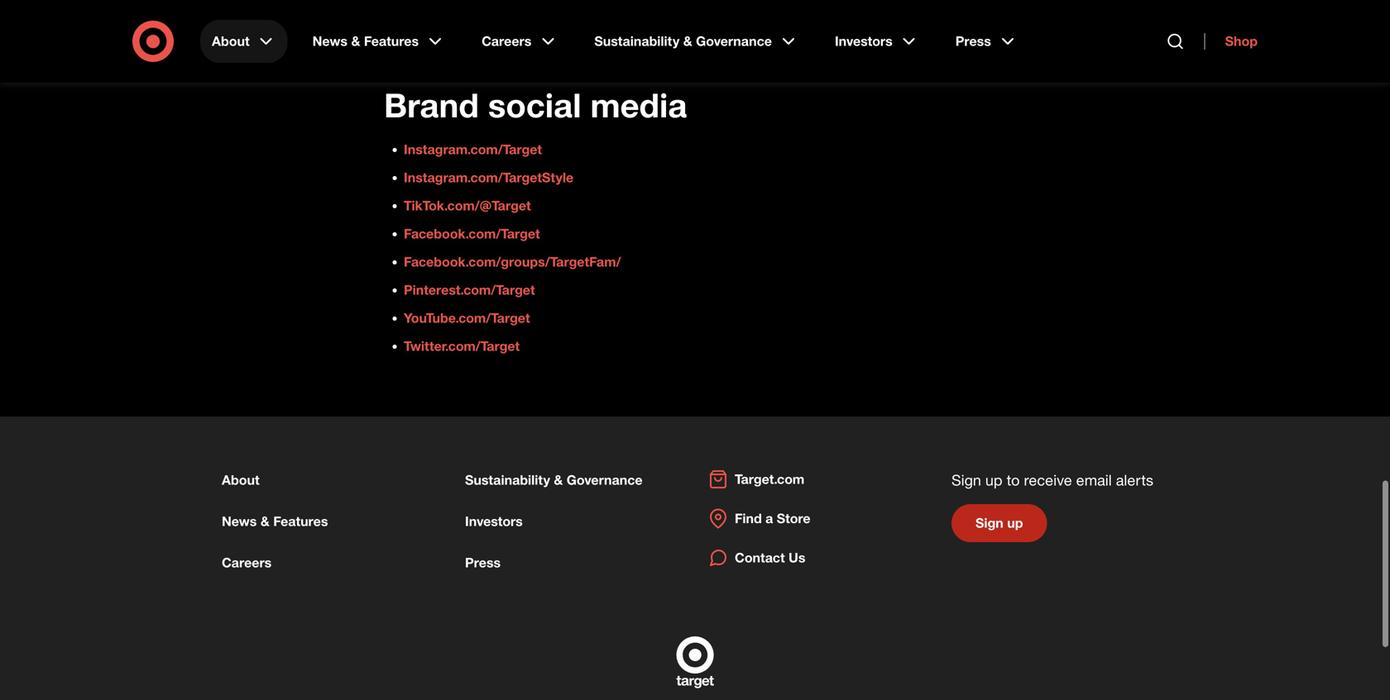 Task type: vqa. For each thing, say whether or not it's contained in the screenshot.
'of' in Shareholders and other interested parties seeking to communicate with any individual director or group of directors may send correspondence to:
no



Task type: describe. For each thing, give the bounding box(es) containing it.
social
[[488, 85, 581, 125]]

brand
[[384, 85, 479, 125]]

email
[[1076, 472, 1112, 489]]

sustainability for the rightmost the press link's news & features link
[[594, 33, 680, 49]]

0 vertical spatial about
[[212, 33, 250, 49]]

investors for bottommost the press link's sustainability & governance link
[[465, 514, 523, 530]]

pinterest.com/target
[[404, 282, 535, 298]]

find a store
[[735, 511, 811, 527]]

instagram.com/target link
[[404, 141, 542, 158]]

find
[[735, 511, 762, 527]]

sign for sign up
[[976, 515, 1004, 532]]

sign up link
[[952, 505, 1047, 543]]

up for sign up to receive email alerts
[[985, 472, 1003, 489]]

1 vertical spatial about
[[222, 472, 260, 489]]

governance for bottommost the press link's sustainability & governance link
[[567, 472, 643, 489]]

linkedin.com/company/target link
[[404, 24, 594, 40]]

alerts
[[1116, 472, 1154, 489]]

press for the rightmost the press link
[[955, 33, 991, 49]]

contact
[[735, 550, 785, 566]]

facebook.com/target link
[[404, 226, 540, 242]]

1 vertical spatial about link
[[222, 472, 260, 489]]

media
[[591, 85, 687, 125]]

contact us link
[[708, 549, 806, 568]]

target.com link
[[708, 470, 804, 490]]

news & features for the rightmost the press link's news & features link
[[312, 33, 419, 49]]

features for the rightmost the press link's news & features link
[[364, 33, 419, 49]]

sustainability & governance link for the rightmost the press link
[[583, 20, 810, 63]]

news & features for news & features link for bottommost the press link
[[222, 514, 328, 530]]

brand social media
[[384, 85, 687, 125]]

linkedin.com/company/target
[[404, 24, 594, 40]]

features for news & features link for bottommost the press link
[[273, 514, 328, 530]]

shop
[[1225, 33, 1258, 49]]

up for sign up
[[1007, 515, 1023, 532]]

sign up
[[976, 515, 1023, 532]]

target.com
[[735, 472, 804, 488]]



Task type: locate. For each thing, give the bounding box(es) containing it.
0 vertical spatial press
[[955, 33, 991, 49]]

0 vertical spatial sustainability & governance
[[594, 33, 772, 49]]

governance
[[696, 33, 772, 49], [567, 472, 643, 489]]

0 horizontal spatial features
[[273, 514, 328, 530]]

0 horizontal spatial careers link
[[222, 555, 272, 571]]

up
[[985, 472, 1003, 489], [1007, 515, 1023, 532]]

up left to
[[985, 472, 1003, 489]]

1 vertical spatial sustainability
[[465, 472, 550, 489]]

pinterest.com/target link
[[404, 282, 535, 298]]

1 vertical spatial news & features link
[[222, 514, 328, 530]]

news for news & features link for bottommost the press link
[[222, 514, 257, 530]]

press link
[[944, 20, 1029, 63], [465, 555, 501, 571]]

1 horizontal spatial careers link
[[470, 20, 570, 63]]

1 vertical spatial investors
[[465, 514, 523, 530]]

news & features link for the rightmost the press link
[[301, 20, 457, 63]]

0 vertical spatial features
[[364, 33, 419, 49]]

0 horizontal spatial investors
[[465, 514, 523, 530]]

investors
[[835, 33, 893, 49], [465, 514, 523, 530]]

0 vertical spatial careers link
[[470, 20, 570, 63]]

instagram.com/target
[[404, 141, 542, 158]]

tiktok.com/@target link
[[404, 198, 531, 214]]

investors for sustainability & governance link for the rightmost the press link
[[835, 33, 893, 49]]

0 horizontal spatial news
[[222, 514, 257, 530]]

twitter.com/target link
[[404, 338, 520, 355]]

careers link
[[470, 20, 570, 63], [222, 555, 272, 571]]

find a store link
[[708, 509, 811, 529]]

investors link
[[823, 20, 931, 63], [465, 514, 523, 530]]

1 vertical spatial careers
[[222, 555, 272, 571]]

0 horizontal spatial press link
[[465, 555, 501, 571]]

1 vertical spatial sustainability & governance
[[465, 472, 643, 489]]

tiktok.com/@target
[[404, 198, 531, 214]]

0 vertical spatial careers
[[482, 33, 532, 49]]

press
[[955, 33, 991, 49], [465, 555, 501, 571]]

about
[[212, 33, 250, 49], [222, 472, 260, 489]]

0 vertical spatial sign
[[952, 472, 981, 489]]

twitter.com/target
[[404, 338, 520, 355]]

investors link for bottommost the press link
[[465, 514, 523, 530]]

1 vertical spatial investors link
[[465, 514, 523, 530]]

sustainability for news & features link for bottommost the press link
[[465, 472, 550, 489]]

governance inside sustainability & governance link
[[696, 33, 772, 49]]

1 vertical spatial sustainability & governance link
[[465, 472, 643, 489]]

1 vertical spatial press link
[[465, 555, 501, 571]]

contact us
[[735, 550, 806, 566]]

0 horizontal spatial up
[[985, 472, 1003, 489]]

sign left to
[[952, 472, 981, 489]]

sign down "sign up to receive email alerts"
[[976, 515, 1004, 532]]

careers
[[482, 33, 532, 49], [222, 555, 272, 571]]

0 horizontal spatial investors link
[[465, 514, 523, 530]]

1 horizontal spatial up
[[1007, 515, 1023, 532]]

investors link for the rightmost the press link
[[823, 20, 931, 63]]

careers for news & features link for bottommost the press link
[[222, 555, 272, 571]]

store
[[777, 511, 811, 527]]

sign for sign up to receive email alerts
[[952, 472, 981, 489]]

sustainability & governance link
[[583, 20, 810, 63], [465, 472, 643, 489]]

1 vertical spatial news & features
[[222, 514, 328, 530]]

1 vertical spatial press
[[465, 555, 501, 571]]

1 horizontal spatial features
[[364, 33, 419, 49]]

sign up to receive email alerts
[[952, 472, 1154, 489]]

1 vertical spatial careers link
[[222, 555, 272, 571]]

instagram.com/targetstyle link
[[404, 170, 574, 186]]

0 vertical spatial sustainability
[[594, 33, 680, 49]]

about link
[[200, 20, 288, 63], [222, 472, 260, 489]]

sustainability & governance link for bottommost the press link
[[465, 472, 643, 489]]

0 horizontal spatial careers
[[222, 555, 272, 571]]

facebook.com/groups/targetfam/
[[404, 254, 621, 270]]

1 vertical spatial up
[[1007, 515, 1023, 532]]

0 horizontal spatial sustainability
[[465, 472, 550, 489]]

0 vertical spatial news
[[312, 33, 348, 49]]

a
[[766, 511, 773, 527]]

0 vertical spatial news & features
[[312, 33, 419, 49]]

careers for the rightmost the press link's news & features link
[[482, 33, 532, 49]]

1 horizontal spatial press
[[955, 33, 991, 49]]

facebook.com/target
[[404, 226, 540, 242]]

sign
[[952, 472, 981, 489], [976, 515, 1004, 532]]

1 vertical spatial governance
[[567, 472, 643, 489]]

1 horizontal spatial investors link
[[823, 20, 931, 63]]

features
[[364, 33, 419, 49], [273, 514, 328, 530]]

up down to
[[1007, 515, 1023, 532]]

receive
[[1024, 472, 1072, 489]]

features inside news & features link
[[364, 33, 419, 49]]

1 vertical spatial sign
[[976, 515, 1004, 532]]

to
[[1007, 472, 1020, 489]]

news
[[312, 33, 348, 49], [222, 514, 257, 530]]

press for bottommost the press link
[[465, 555, 501, 571]]

news & features link for bottommost the press link
[[222, 514, 328, 530]]

0 vertical spatial up
[[985, 472, 1003, 489]]

target. expect more. pay less. image
[[621, 637, 770, 701]]

careers link for the rightmost the press link's news & features link
[[470, 20, 570, 63]]

youtube.com/target link
[[404, 310, 530, 326]]

governance for sustainability & governance link for the rightmost the press link
[[696, 33, 772, 49]]

shop link
[[1204, 33, 1258, 50]]

youtube.com/target
[[404, 310, 530, 326]]

careers link for news & features link for bottommost the press link
[[222, 555, 272, 571]]

0 vertical spatial investors
[[835, 33, 893, 49]]

1 vertical spatial news
[[222, 514, 257, 530]]

0 vertical spatial about link
[[200, 20, 288, 63]]

0 horizontal spatial governance
[[567, 472, 643, 489]]

facebook.com/groups/targetfam/ link
[[404, 254, 621, 270]]

0 vertical spatial governance
[[696, 33, 772, 49]]

news for the rightmost the press link's news & features link
[[312, 33, 348, 49]]

1 horizontal spatial news
[[312, 33, 348, 49]]

0 vertical spatial sustainability & governance link
[[583, 20, 810, 63]]

1 horizontal spatial sustainability
[[594, 33, 680, 49]]

0 vertical spatial press link
[[944, 20, 1029, 63]]

1 vertical spatial features
[[273, 514, 328, 530]]

instagram.com/targetstyle
[[404, 170, 574, 186]]

1 horizontal spatial press link
[[944, 20, 1029, 63]]

0 horizontal spatial press
[[465, 555, 501, 571]]

0 vertical spatial news & features link
[[301, 20, 457, 63]]

1 horizontal spatial governance
[[696, 33, 772, 49]]

news & features link
[[301, 20, 457, 63], [222, 514, 328, 530]]

1 horizontal spatial careers
[[482, 33, 532, 49]]

1 horizontal spatial investors
[[835, 33, 893, 49]]

&
[[351, 33, 360, 49], [683, 33, 692, 49], [554, 472, 563, 489], [260, 514, 270, 530]]

us
[[789, 550, 806, 566]]

news & features
[[312, 33, 419, 49], [222, 514, 328, 530]]

sustainability
[[594, 33, 680, 49], [465, 472, 550, 489]]

0 vertical spatial investors link
[[823, 20, 931, 63]]

sustainability & governance
[[594, 33, 772, 49], [465, 472, 643, 489]]



